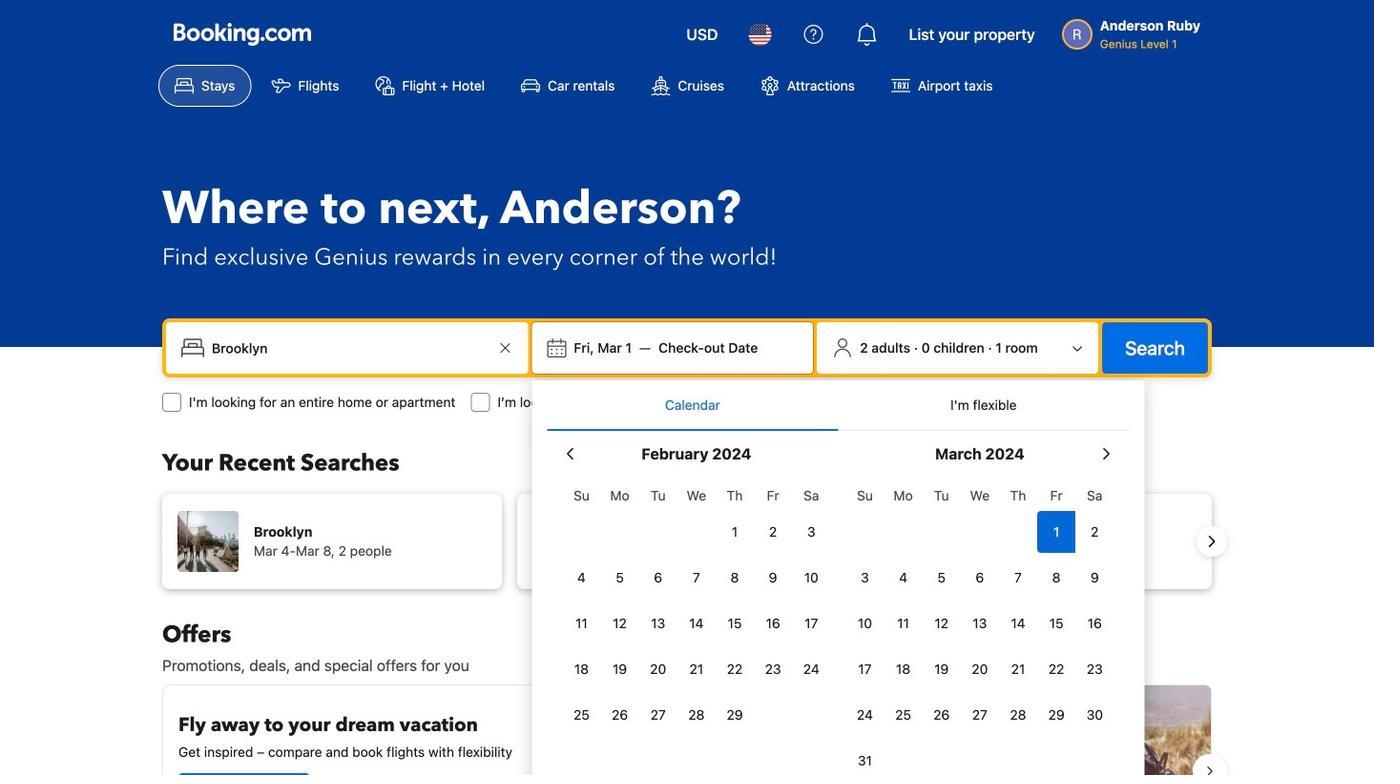 Task type: describe. For each thing, give the bounding box(es) containing it.
3 March 2024 checkbox
[[846, 557, 884, 599]]

23 March 2024 checkbox
[[1076, 649, 1114, 691]]

Where are you going? field
[[204, 331, 494, 365]]

20 February 2024 checkbox
[[639, 649, 677, 691]]

2 March 2024 checkbox
[[1076, 511, 1114, 553]]

fly away to your dream vacation image
[[545, 701, 663, 776]]

16 March 2024 checkbox
[[1076, 603, 1114, 645]]

28 March 2024 checkbox
[[999, 695, 1037, 737]]

12 February 2024 checkbox
[[601, 603, 639, 645]]

18 March 2024 checkbox
[[884, 649, 922, 691]]

28 February 2024 checkbox
[[677, 695, 716, 737]]

14 February 2024 checkbox
[[677, 603, 716, 645]]

8 March 2024 checkbox
[[1037, 557, 1076, 599]]

1 grid from the left
[[562, 477, 831, 737]]

11 March 2024 checkbox
[[884, 603, 922, 645]]

23 February 2024 checkbox
[[754, 649, 792, 691]]

4 February 2024 checkbox
[[562, 557, 601, 599]]

14 March 2024 checkbox
[[999, 603, 1037, 645]]

20 March 2024 checkbox
[[961, 649, 999, 691]]

6 February 2024 checkbox
[[639, 557, 677, 599]]

27 March 2024 checkbox
[[961, 695, 999, 737]]

16 February 2024 checkbox
[[754, 603, 792, 645]]

9 February 2024 checkbox
[[754, 557, 792, 599]]

10 March 2024 checkbox
[[846, 603, 884, 645]]

25 March 2024 checkbox
[[884, 695, 922, 737]]

13 March 2024 checkbox
[[961, 603, 999, 645]]

7 March 2024 checkbox
[[999, 557, 1037, 599]]

2 grid from the left
[[846, 477, 1114, 776]]

your account menu anderson ruby genius level 1 element
[[1062, 9, 1208, 52]]

22 March 2024 checkbox
[[1037, 649, 1076, 691]]

31 March 2024 checkbox
[[846, 741, 884, 776]]

5 February 2024 checkbox
[[601, 557, 639, 599]]

30 March 2024 checkbox
[[1076, 695, 1114, 737]]

29 February 2024 checkbox
[[716, 695, 754, 737]]

booking.com image
[[174, 23, 311, 46]]

1 region from the top
[[147, 487, 1227, 597]]

13 February 2024 checkbox
[[639, 603, 677, 645]]

cell inside grid
[[1037, 508, 1076, 553]]



Task type: vqa. For each thing, say whether or not it's contained in the screenshot.
GROUP OF FRIENDS HIKING IN THE MOUNTAINS ON A SUNNY DAY image
yes



Task type: locate. For each thing, give the bounding box(es) containing it.
4 March 2024 checkbox
[[884, 557, 922, 599]]

cell
[[1037, 508, 1076, 553]]

26 February 2024 checkbox
[[601, 695, 639, 737]]

1 February 2024 checkbox
[[716, 511, 754, 553]]

0 horizontal spatial grid
[[562, 477, 831, 737]]

17 March 2024 checkbox
[[846, 649, 884, 691]]

29 March 2024 checkbox
[[1037, 695, 1076, 737]]

12 March 2024 checkbox
[[922, 603, 961, 645]]

24 February 2024 checkbox
[[792, 649, 831, 691]]

22 February 2024 checkbox
[[716, 649, 754, 691]]

21 March 2024 checkbox
[[999, 649, 1037, 691]]

3 February 2024 checkbox
[[792, 511, 831, 553]]

tab list
[[547, 381, 1129, 432]]

9 March 2024 checkbox
[[1076, 557, 1114, 599]]

10 February 2024 checkbox
[[792, 557, 831, 599]]

5 March 2024 checkbox
[[922, 557, 961, 599]]

0 vertical spatial region
[[147, 487, 1227, 597]]

26 March 2024 checkbox
[[922, 695, 961, 737]]

17 February 2024 checkbox
[[792, 603, 831, 645]]

18 February 2024 checkbox
[[562, 649, 601, 691]]

19 February 2024 checkbox
[[601, 649, 639, 691]]

1 horizontal spatial grid
[[846, 477, 1114, 776]]

19 March 2024 checkbox
[[922, 649, 961, 691]]

1 March 2024 checkbox
[[1037, 511, 1076, 553]]

grid
[[562, 477, 831, 737], [846, 477, 1114, 776]]

group of friends hiking in the mountains on a sunny day image
[[696, 686, 1211, 776]]

6 March 2024 checkbox
[[961, 557, 999, 599]]

2 region from the top
[[147, 678, 1227, 776]]

27 February 2024 checkbox
[[639, 695, 677, 737]]

11 February 2024 checkbox
[[562, 603, 601, 645]]

8 February 2024 checkbox
[[716, 557, 754, 599]]

region
[[147, 487, 1227, 597], [147, 678, 1227, 776]]

7 February 2024 checkbox
[[677, 557, 716, 599]]

21 February 2024 checkbox
[[677, 649, 716, 691]]

1 vertical spatial region
[[147, 678, 1227, 776]]

15 February 2024 checkbox
[[716, 603, 754, 645]]

15 March 2024 checkbox
[[1037, 603, 1076, 645]]

25 February 2024 checkbox
[[562, 695, 601, 737]]

next image
[[1200, 531, 1223, 553]]

24 March 2024 checkbox
[[846, 695, 884, 737]]

2 February 2024 checkbox
[[754, 511, 792, 553]]



